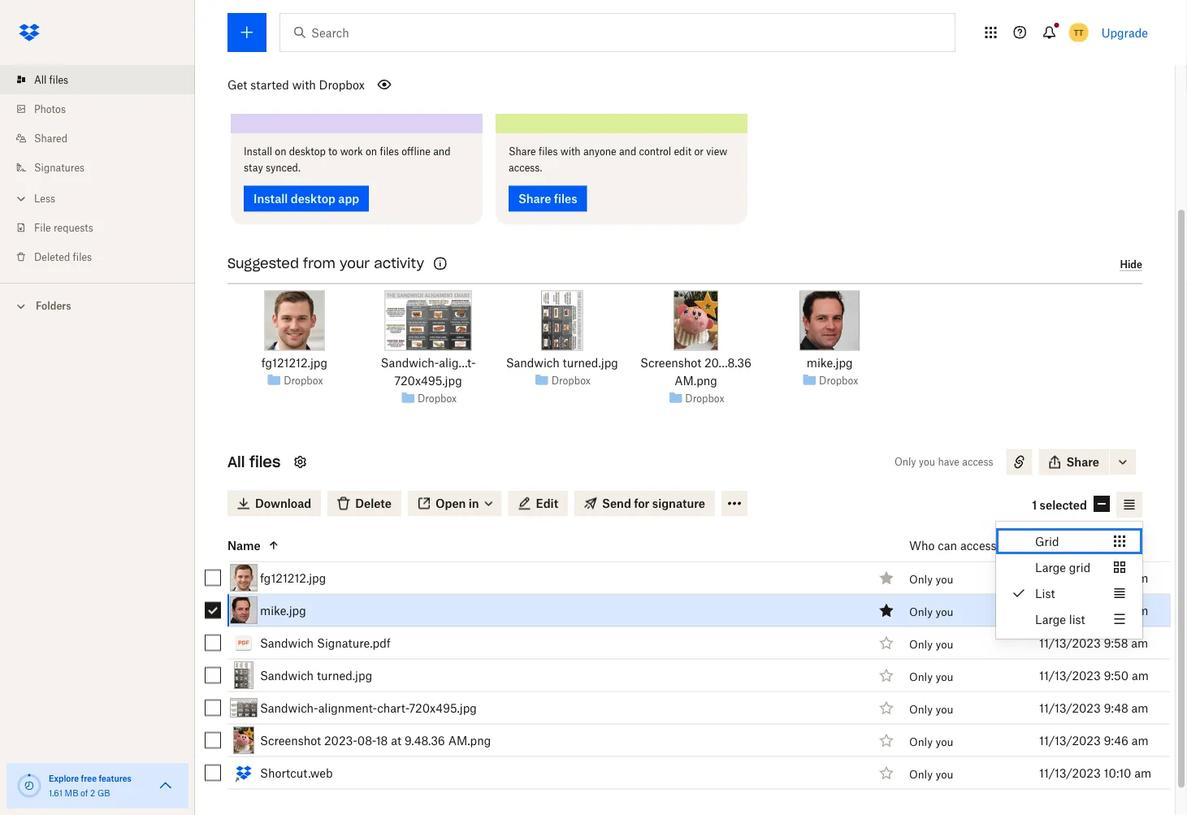 Task type: describe. For each thing, give the bounding box(es) containing it.
fg121212.jpg link inside name fg121212.jpg, modified 11/13/2023 9:48 am, element
[[260, 569, 326, 588]]

from
[[303, 256, 336, 272]]

0 vertical spatial sandwich
[[506, 356, 560, 370]]

you for sandwich turned.jpg
[[936, 671, 954, 684]]

name fg121212.jpg, modified 11/13/2023 9:48 am, element
[[192, 562, 1171, 595]]

deleted files
[[34, 251, 92, 263]]

screenshot 20…8.36 am.png
[[641, 356, 752, 388]]

11/13/2023 for sandwich-alignment-chart-720x495.jpg
[[1040, 701, 1101, 715]]

1 horizontal spatial sandwich turned.jpg
[[506, 356, 618, 370]]

all files link
[[13, 65, 195, 94]]

you for fg121212.jpg
[[936, 573, 954, 586]]

turned.jpg inside table
[[317, 669, 372, 683]]

sandwich turned.jpg inside name sandwich turned.jpg, modified 11/13/2023 9:50 am, element
[[260, 669, 372, 683]]

dropbox link for fg121212.jpg
[[284, 373, 323, 389]]

edit
[[674, 146, 692, 158]]

9:58
[[1104, 636, 1129, 650]]

you for shortcut.web
[[936, 768, 954, 781]]

only you button for fg121212.jpg
[[910, 573, 954, 586]]

2
[[90, 788, 95, 798]]

desktop
[[289, 146, 326, 158]]

install
[[244, 146, 272, 158]]

alig…t-
[[439, 356, 476, 370]]

9:46
[[1104, 734, 1129, 748]]

access.
[[509, 162, 542, 174]]

11/13/2023 for shortcut.web
[[1040, 767, 1101, 780]]

only for screenshot 2023-08-18 at 9.48.36 am.png
[[910, 736, 933, 749]]

share files with anyone and control edit or view access.
[[509, 146, 728, 174]]

grid
[[1036, 534, 1060, 548]]

screenshot for screenshot 2023-08-18 at 9.48.36 am.png
[[260, 734, 321, 748]]

am for sandwich signature.pdf
[[1132, 636, 1149, 650]]

am for sandwich turned.jpg
[[1132, 669, 1149, 683]]

stay
[[244, 162, 263, 174]]

large grid
[[1036, 560, 1091, 574]]

1 on from the left
[[275, 146, 286, 158]]

alignment-
[[318, 701, 377, 715]]

dropbox for mike.jpg
[[819, 375, 859, 387]]

sandwich signature.pdf
[[260, 636, 391, 650]]

1 vertical spatial mike.jpg link
[[260, 601, 306, 621]]

11/13/2023 9:58 am
[[1040, 636, 1149, 650]]

sandwich for 11/13/2023 9:50 am
[[260, 669, 314, 683]]

screenshot 20…8.36 am.png link
[[637, 354, 755, 390]]

1 horizontal spatial all
[[228, 453, 245, 472]]

activity
[[374, 256, 424, 272]]

/shortcut.web image
[[231, 760, 257, 786]]

with for started
[[292, 78, 316, 91]]

11/13/2023 9:48 am for fg121212.jpg
[[1040, 571, 1149, 585]]

shortcut.web link
[[260, 764, 333, 783]]

9:50
[[1104, 669, 1129, 683]]

explore
[[49, 773, 79, 784]]

10:10
[[1104, 767, 1132, 780]]

11/13/2023 9:46 am
[[1040, 734, 1149, 748]]

/sandwich turned.jpg image
[[541, 291, 583, 351]]

view
[[706, 146, 728, 158]]

sandwich-alig…t- 720x495.jpg link
[[369, 354, 487, 390]]

all inside list item
[[34, 74, 47, 86]]

20…8.36
[[705, 356, 752, 370]]

2023-
[[324, 734, 357, 748]]

share for share files with anyone and control edit or view access.
[[509, 146, 536, 158]]

1 horizontal spatial mike.jpg
[[807, 356, 853, 370]]

sandwich- for alig…t-
[[381, 356, 439, 370]]

/sandwich alignment chart 720x495.jpg image
[[385, 291, 472, 351]]

sandwich-alignment-chart-720x495.jpg link
[[260, 699, 477, 718]]

name sandwich-alignment-chart-720x495.jpg, modified 11/13/2023 9:48 am, element
[[192, 693, 1171, 725]]

you for sandwich signature.pdf
[[936, 638, 954, 651]]

11/13/2023 9:48 am for mike.jpg
[[1040, 604, 1149, 618]]

720x495.jpg inside "sandwich-alig…t- 720x495.jpg"
[[395, 374, 462, 388]]

anyone
[[584, 146, 617, 158]]

dropbox link for screenshot 20…8.36 am.png
[[685, 391, 725, 407]]

0 vertical spatial /mike.jpg image
[[800, 291, 860, 351]]

9:48 for fg121212.jpg
[[1104, 571, 1129, 585]]

chart-
[[377, 701, 409, 715]]

modified button
[[1040, 536, 1130, 556]]

sandwich-alignment-chart-720x495.jpg
[[260, 701, 477, 715]]

files inside install on desktop to work on files offline and stay synced.
[[380, 146, 399, 158]]

11/13/2023 for screenshot 2023-08-18 at 9.48.36 am.png
[[1040, 734, 1101, 748]]

only you for fg121212.jpg
[[910, 573, 954, 586]]

large list radio item
[[996, 606, 1143, 632]]

features
[[99, 773, 132, 784]]

sandwich- for alignment-
[[260, 701, 318, 715]]

upgrade link
[[1102, 26, 1148, 39]]

0 vertical spatial sandwich turned.jpg link
[[506, 354, 618, 372]]

folders button
[[0, 293, 195, 317]]

files inside share files with anyone and control edit or view access.
[[539, 146, 558, 158]]

only you for sandwich turned.jpg
[[910, 671, 954, 684]]

am for mike.jpg
[[1132, 604, 1149, 618]]

list containing all files
[[0, 55, 195, 283]]

suggested from your activity
[[228, 256, 424, 272]]

0 vertical spatial access
[[963, 456, 994, 469]]

dropbox for sandwich turned.jpg
[[552, 375, 591, 387]]

fg121212.jpg inside name fg121212.jpg, modified 11/13/2023 9:48 am, element
[[260, 571, 326, 585]]

sandwich-alig…t- 720x495.jpg
[[381, 356, 476, 388]]

sandwich signature.pdf link
[[260, 634, 391, 653]]

all files list item
[[0, 65, 195, 94]]

suggested
[[228, 256, 299, 272]]

/sandwich turned.jpg image
[[234, 662, 254, 690]]

only you for screenshot 2023-08-18 at 9.48.36 am.png
[[910, 736, 954, 749]]

0 vertical spatial fg121212.jpg
[[261, 356, 328, 370]]

add to starred image for 11/13/2023 9:48 am
[[877, 699, 897, 718]]

shared link
[[13, 124, 195, 153]]

remove from starred image
[[877, 569, 897, 588]]

name shortcut.web, modified 11/13/2023 10:10 am, element
[[192, 758, 1171, 790]]

1 vertical spatial all files
[[228, 453, 281, 472]]

08-
[[357, 734, 376, 748]]

screenshot 2023-08-18 at 9.48.36 am.png
[[260, 734, 491, 748]]

9.48.36
[[405, 734, 445, 748]]

1.61
[[49, 788, 63, 798]]

only for mike.jpg
[[910, 606, 933, 619]]

get
[[228, 78, 247, 91]]

or
[[694, 146, 704, 158]]

you for screenshot 2023-08-18 at 9.48.36 am.png
[[936, 736, 954, 749]]

0 horizontal spatial /screenshot 2023-08-18 at 9.48.36 am.png image
[[233, 727, 254, 755]]

sandwich for 11/13/2023 9:58 am
[[260, 636, 314, 650]]

upgrade
[[1102, 26, 1148, 39]]

name button
[[228, 536, 870, 556]]

synced.
[[266, 162, 301, 174]]

dropbox for screenshot 20…8.36 am.png
[[685, 393, 725, 405]]

only for sandwich turned.jpg
[[910, 671, 933, 684]]

only you for shortcut.web
[[910, 768, 954, 781]]

signatures
[[34, 161, 85, 174]]

have
[[938, 456, 960, 469]]

to
[[328, 146, 338, 158]]

am.png inside the screenshot 20…8.36 am.png
[[675, 374, 718, 388]]

large list
[[1036, 612, 1086, 626]]

name
[[228, 539, 261, 553]]

who
[[910, 539, 935, 553]]

quota usage element
[[16, 773, 42, 799]]

share for share
[[1067, 456, 1100, 469]]

with for files
[[561, 146, 581, 158]]

you for mike.jpg
[[936, 606, 954, 619]]

am for screenshot 2023-08-18 at 9.48.36 am.png
[[1132, 734, 1149, 748]]



Task type: locate. For each thing, give the bounding box(es) containing it.
7 only you button from the top
[[910, 768, 954, 781]]

0 vertical spatial share
[[509, 146, 536, 158]]

add to starred image for 11/13/2023 9:50 am
[[877, 666, 897, 686]]

only inside the name mike.jpg, modified 11/13/2023 9:48 am, element
[[910, 606, 933, 619]]

sandwich- inside table
[[260, 701, 318, 715]]

your
[[340, 256, 370, 272]]

6 only you button from the top
[[910, 736, 954, 749]]

mike.jpg link
[[807, 354, 853, 372], [260, 601, 306, 621]]

11/13/2023 9:48 am up 11/13/2023 9:58 am
[[1040, 604, 1149, 618]]

1 horizontal spatial mike.jpg link
[[807, 354, 853, 372]]

9:48 inside name sandwich-alignment-chart-720x495.jpg, modified 11/13/2023 9:48 am, element
[[1104, 701, 1129, 715]]

sandwich- down /sandwich alignment chart 720x495.jpg image at left top
[[381, 356, 439, 370]]

0 horizontal spatial screenshot
[[260, 734, 321, 748]]

1 vertical spatial fg121212.jpg link
[[260, 569, 326, 588]]

0 horizontal spatial sandwich-
[[260, 701, 318, 715]]

selected
[[1040, 498, 1088, 512]]

only you button for sandwich-alignment-chart-720x495.jpg
[[910, 703, 954, 716]]

0 horizontal spatial /fg121212.jpg image
[[230, 565, 258, 592]]

1 horizontal spatial all files
[[228, 453, 281, 472]]

1 vertical spatial large
[[1036, 612, 1066, 626]]

9:48 right grid
[[1104, 571, 1129, 585]]

2 only you button from the top
[[910, 606, 954, 619]]

only you inside name screenshot 2023-08-18 at 9.48.36 am.png, modified 11/13/2023 9:46 am, element
[[910, 736, 954, 749]]

0 vertical spatial sandwich turned.jpg
[[506, 356, 618, 370]]

0 vertical spatial screenshot
[[641, 356, 702, 370]]

table containing name
[[192, 530, 1171, 790]]

1 horizontal spatial screenshot
[[641, 356, 702, 370]]

who can access
[[910, 539, 997, 553]]

1 11/13/2023 9:48 am from the top
[[1040, 571, 1149, 585]]

9:48 up 9:46
[[1104, 701, 1129, 715]]

/screenshot 2023-08-18 at 9.48.36 am.png image
[[674, 291, 719, 351], [233, 727, 254, 755]]

requests
[[54, 221, 93, 234]]

only you button for screenshot 2023-08-18 at 9.48.36 am.png
[[910, 736, 954, 749]]

9:48 up 9:58 at the bottom of the page
[[1104, 604, 1129, 618]]

turned.jpg up alignment-
[[317, 669, 372, 683]]

on up 'synced.' at the top left of page
[[275, 146, 286, 158]]

1 vertical spatial sandwich
[[260, 636, 314, 650]]

1 vertical spatial am.png
[[448, 734, 491, 748]]

all
[[34, 74, 47, 86], [228, 453, 245, 472]]

1 vertical spatial sandwich turned.jpg
[[260, 669, 372, 683]]

add to starred image
[[877, 731, 897, 751]]

1 vertical spatial /mike.jpg image
[[230, 597, 258, 625]]

0 vertical spatial with
[[292, 78, 316, 91]]

only inside name shortcut.web, modified 11/13/2023 10:10 am, element
[[910, 768, 933, 781]]

add to starred image for 11/13/2023 9:58 am
[[877, 634, 897, 653]]

only you button inside name sandwich-alignment-chart-720x495.jpg, modified 11/13/2023 9:48 am, element
[[910, 703, 954, 716]]

0 vertical spatial /fg121212.jpg image
[[264, 291, 325, 351]]

2 on from the left
[[366, 146, 377, 158]]

4 only you from the top
[[910, 671, 954, 684]]

only you button
[[910, 573, 954, 586], [910, 606, 954, 619], [910, 638, 954, 651], [910, 671, 954, 684], [910, 703, 954, 716], [910, 736, 954, 749], [910, 768, 954, 781]]

you inside the name mike.jpg, modified 11/13/2023 9:48 am, element
[[936, 606, 954, 619]]

0 vertical spatial fg121212.jpg link
[[261, 354, 328, 372]]

1 horizontal spatial /fg121212.jpg image
[[264, 291, 325, 351]]

11/13/2023 down 11/13/2023 9:58 am
[[1040, 669, 1101, 683]]

sandwich- right /sandwich alignment chart 720x495.jpg icon
[[260, 701, 318, 715]]

dropbox link for mike.jpg
[[819, 373, 859, 389]]

you inside name sandwich-alignment-chart-720x495.jpg, modified 11/13/2023 9:48 am, element
[[936, 703, 954, 716]]

mike.jpg inside the name mike.jpg, modified 11/13/2023 9:48 am, element
[[260, 604, 306, 618]]

table
[[192, 530, 1171, 790]]

/screenshot 2023-08-18 at 9.48.36 am.png image up screenshot 20…8.36 am.png link
[[674, 291, 719, 351]]

with inside share files with anyone and control edit or view access.
[[561, 146, 581, 158]]

only for fg121212.jpg
[[910, 573, 933, 586]]

of
[[81, 788, 88, 798]]

0 vertical spatial 9:48
[[1104, 571, 1129, 585]]

1 vertical spatial with
[[561, 146, 581, 158]]

you
[[919, 456, 936, 469], [936, 573, 954, 586], [936, 606, 954, 619], [936, 638, 954, 651], [936, 671, 954, 684], [936, 703, 954, 716], [936, 736, 954, 749], [936, 768, 954, 781]]

screenshot 2023-08-18 at 9.48.36 am.png link
[[260, 731, 491, 751]]

0 horizontal spatial share
[[509, 146, 536, 158]]

5 only you from the top
[[910, 703, 954, 716]]

720x495.jpg down the alig…t-
[[395, 374, 462, 388]]

am right 9:46
[[1132, 734, 1149, 748]]

only for sandwich-alignment-chart-720x495.jpg
[[910, 703, 933, 716]]

screenshot inside table
[[260, 734, 321, 748]]

only you inside name sandwich signature.pdf, modified 11/13/2023 9:58 am, element
[[910, 638, 954, 651]]

9:48 for sandwich-alignment-chart-720x495.jpg
[[1104, 701, 1129, 715]]

0 vertical spatial 720x495.jpg
[[395, 374, 462, 388]]

only inside name sandwich signature.pdf, modified 11/13/2023 9:58 am, element
[[910, 638, 933, 651]]

1
[[1032, 498, 1037, 512]]

large inside radio item
[[1036, 560, 1066, 574]]

5 11/13/2023 from the top
[[1040, 701, 1101, 715]]

only you for mike.jpg
[[910, 606, 954, 619]]

2 and from the left
[[619, 146, 637, 158]]

share inside button
[[1067, 456, 1100, 469]]

file
[[34, 221, 51, 234]]

1 horizontal spatial with
[[561, 146, 581, 158]]

11/13/2023 for mike.jpg
[[1040, 604, 1101, 618]]

only you inside name fg121212.jpg, modified 11/13/2023 9:48 am, element
[[910, 573, 954, 586]]

1 9:48 from the top
[[1104, 571, 1129, 585]]

list
[[1036, 586, 1055, 600]]

you inside name screenshot 2023-08-18 at 9.48.36 am.png, modified 11/13/2023 9:46 am, element
[[936, 736, 954, 749]]

720x495.jpg inside sandwich-alignment-chart-720x495.jpg link
[[409, 701, 477, 715]]

1 selected
[[1032, 498, 1088, 512]]

sandwich turned.jpg down /sandwich turned.jpg image
[[506, 356, 618, 370]]

only you inside the name mike.jpg, modified 11/13/2023 9:48 am, element
[[910, 606, 954, 619]]

offline
[[402, 146, 431, 158]]

9:48 inside name fg121212.jpg, modified 11/13/2023 9:48 am, element
[[1104, 571, 1129, 585]]

1 vertical spatial sandwich turned.jpg link
[[260, 666, 372, 686]]

0 horizontal spatial all
[[34, 74, 47, 86]]

18
[[376, 734, 388, 748]]

4 add to starred image from the top
[[877, 764, 897, 783]]

only you button for shortcut.web
[[910, 768, 954, 781]]

share button
[[1039, 450, 1109, 476]]

11/13/2023 9:48 am down modified button
[[1040, 571, 1149, 585]]

dropbox for sandwich-alig…t- 720x495.jpg
[[418, 393, 457, 405]]

access
[[963, 456, 994, 469], [961, 539, 997, 553]]

control
[[639, 146, 672, 158]]

large down list
[[1036, 612, 1066, 626]]

1 vertical spatial 11/13/2023 9:48 am
[[1040, 604, 1149, 618]]

file requests link
[[13, 213, 195, 242]]

only you button inside name sandwich signature.pdf, modified 11/13/2023 9:58 am, element
[[910, 638, 954, 651]]

0 vertical spatial /screenshot 2023-08-18 at 9.48.36 am.png image
[[674, 291, 719, 351]]

dropbox image
[[13, 16, 46, 49]]

0 vertical spatial am.png
[[675, 374, 718, 388]]

9:48 for mike.jpg
[[1104, 604, 1129, 618]]

1 vertical spatial 9:48
[[1104, 604, 1129, 618]]

sandwich turned.jpg link down sandwich signature.pdf on the left bottom of page
[[260, 666, 372, 686]]

all files inside all files link
[[34, 74, 68, 86]]

9:48 inside the name mike.jpg, modified 11/13/2023 9:48 am, element
[[1104, 604, 1129, 618]]

you inside name sandwich signature.pdf, modified 11/13/2023 9:58 am, element
[[936, 638, 954, 651]]

11/13/2023 up '11/13/2023 9:46 am'
[[1040, 701, 1101, 715]]

files inside list item
[[49, 74, 68, 86]]

am.png down "20…8.36"
[[675, 374, 718, 388]]

2 11/13/2023 9:48 am from the top
[[1040, 604, 1149, 618]]

/mike.jpg image
[[800, 291, 860, 351], [230, 597, 258, 625]]

screenshot up shortcut.web
[[260, 734, 321, 748]]

only for sandwich signature.pdf
[[910, 638, 933, 651]]

0 vertical spatial turned.jpg
[[563, 356, 618, 370]]

7 11/13/2023 from the top
[[1040, 767, 1101, 780]]

screenshot left "20…8.36"
[[641, 356, 702, 370]]

free
[[81, 773, 97, 784]]

0 vertical spatial all
[[34, 74, 47, 86]]

1 horizontal spatial share
[[1067, 456, 1100, 469]]

sandwich inside 'sandwich signature.pdf' link
[[260, 636, 314, 650]]

11/13/2023 down large list "radio item"
[[1040, 636, 1101, 650]]

am for shortcut.web
[[1135, 767, 1152, 780]]

grid
[[1069, 560, 1091, 574]]

signature.pdf
[[317, 636, 391, 650]]

sandwich- inside "sandwich-alig…t- 720x495.jpg"
[[381, 356, 439, 370]]

1 horizontal spatial sandwich-
[[381, 356, 439, 370]]

name screenshot 2023-08-18 at 9.48.36 am.png, modified 11/13/2023 9:46 am, element
[[192, 725, 1171, 758]]

0 vertical spatial 11/13/2023 9:48 am
[[1040, 571, 1149, 585]]

screenshot inside the screenshot 20…8.36 am.png
[[641, 356, 702, 370]]

am.png inside table
[[448, 734, 491, 748]]

720x495.jpg
[[395, 374, 462, 388], [409, 701, 477, 715]]

add to starred image inside name shortcut.web, modified 11/13/2023 10:10 am, element
[[877, 764, 897, 783]]

share up the access.
[[509, 146, 536, 158]]

am up 11/13/2023 9:58 am
[[1132, 604, 1149, 618]]

am for fg121212.jpg
[[1132, 571, 1149, 585]]

explore free features 1.61 mb of 2 gb
[[49, 773, 132, 798]]

1 horizontal spatial turned.jpg
[[563, 356, 618, 370]]

sandwich right /sandwich turned.jpg icon
[[260, 669, 314, 683]]

on right 'work'
[[366, 146, 377, 158]]

11/13/2023 9:48 am
[[1040, 571, 1149, 585], [1040, 604, 1149, 618], [1040, 701, 1149, 715]]

11/13/2023 up 11/13/2023 10:10 am
[[1040, 734, 1101, 748]]

2 11/13/2023 from the top
[[1040, 604, 1101, 618]]

/mike.jpg image inside the name mike.jpg, modified 11/13/2023 9:48 am, element
[[230, 597, 258, 625]]

dropbox for fg121212.jpg
[[284, 375, 323, 387]]

install on desktop to work on files offline and stay synced.
[[244, 146, 451, 174]]

less image
[[13, 191, 29, 207]]

1 and from the left
[[433, 146, 451, 158]]

only you button inside name fg121212.jpg, modified 11/13/2023 9:48 am, element
[[910, 573, 954, 586]]

can
[[938, 539, 958, 553]]

name mike.jpg, modified 11/13/2023 9:48 am, element
[[192, 595, 1171, 628]]

deleted
[[34, 251, 70, 263]]

turned.jpg down /sandwich turned.jpg image
[[563, 356, 618, 370]]

file requests
[[34, 221, 93, 234]]

0 horizontal spatial on
[[275, 146, 286, 158]]

only inside name sandwich turned.jpg, modified 11/13/2023 9:50 am, element
[[910, 671, 933, 684]]

only inside name screenshot 2023-08-18 at 9.48.36 am.png, modified 11/13/2023 9:46 am, element
[[910, 736, 933, 749]]

0 horizontal spatial turned.jpg
[[317, 669, 372, 683]]

720x495.jpg up 9.48.36
[[409, 701, 477, 715]]

only inside name sandwich-alignment-chart-720x495.jpg, modified 11/13/2023 9:48 am, element
[[910, 703, 933, 716]]

shared
[[34, 132, 67, 144]]

1 vertical spatial all
[[228, 453, 245, 472]]

1 vertical spatial screenshot
[[260, 734, 321, 748]]

and left control
[[619, 146, 637, 158]]

sandwich turned.jpg
[[506, 356, 618, 370], [260, 669, 372, 683]]

0 vertical spatial sandwich-
[[381, 356, 439, 370]]

shortcut.web
[[260, 767, 333, 780]]

11/13/2023 9:48 am up '11/13/2023 9:46 am'
[[1040, 701, 1149, 715]]

with
[[292, 78, 316, 91], [561, 146, 581, 158]]

am down 11/13/2023 9:50 am
[[1132, 701, 1149, 715]]

get started with dropbox
[[228, 78, 365, 91]]

11/13/2023 up list
[[1040, 571, 1101, 585]]

only you for sandwich signature.pdf
[[910, 638, 954, 651]]

11/13/2023
[[1040, 571, 1101, 585], [1040, 604, 1101, 618], [1040, 636, 1101, 650], [1040, 669, 1101, 683], [1040, 701, 1101, 715], [1040, 734, 1101, 748], [1040, 767, 1101, 780]]

sandwich turned.jpg link down /sandwich turned.jpg image
[[506, 354, 618, 372]]

1 vertical spatial mike.jpg
[[260, 604, 306, 618]]

only you inside name shortcut.web, modified 11/13/2023 10:10 am, element
[[910, 768, 954, 781]]

list
[[1069, 612, 1086, 626]]

only inside name fg121212.jpg, modified 11/13/2023 9:48 am, element
[[910, 573, 933, 586]]

mb
[[65, 788, 78, 798]]

2 vertical spatial 9:48
[[1104, 701, 1129, 715]]

1 horizontal spatial sandwich turned.jpg link
[[506, 354, 618, 372]]

3 only you from the top
[[910, 638, 954, 651]]

only you button inside name screenshot 2023-08-18 at 9.48.36 am.png, modified 11/13/2023 9:46 am, element
[[910, 736, 954, 749]]

/screenshot 2023-08-18 at 9.48.36 am.png image down /sandwich alignment chart 720x495.jpg icon
[[233, 727, 254, 755]]

share inside share files with anyone and control edit or view access.
[[509, 146, 536, 158]]

1 vertical spatial /screenshot 2023-08-18 at 9.48.36 am.png image
[[233, 727, 254, 755]]

7 only you from the top
[[910, 768, 954, 781]]

only you inside name sandwich-alignment-chart-720x495.jpg, modified 11/13/2023 9:48 am, element
[[910, 703, 954, 716]]

only you button inside the name mike.jpg, modified 11/13/2023 9:48 am, element
[[910, 606, 954, 619]]

only you button for mike.jpg
[[910, 606, 954, 619]]

11/13/2023 for sandwich turned.jpg
[[1040, 669, 1101, 683]]

sandwich
[[506, 356, 560, 370], [260, 636, 314, 650], [260, 669, 314, 683]]

2 large from the top
[[1036, 612, 1066, 626]]

list
[[0, 55, 195, 283]]

/fg121212.jpg image down name
[[230, 565, 258, 592]]

3 11/13/2023 9:48 am from the top
[[1040, 701, 1149, 715]]

1 vertical spatial fg121212.jpg
[[260, 571, 326, 585]]

5 only you button from the top
[[910, 703, 954, 716]]

am right 10:10
[[1135, 767, 1152, 780]]

add to starred image for 11/13/2023 10:10 am
[[877, 764, 897, 783]]

dropbox link for sandwich turned.jpg
[[552, 373, 591, 389]]

large down modified
[[1036, 560, 1066, 574]]

only you button for sandwich turned.jpg
[[910, 671, 954, 684]]

large for large list
[[1036, 612, 1066, 626]]

access right can
[[961, 539, 997, 553]]

2 only you from the top
[[910, 606, 954, 619]]

/fg121212.jpg image
[[264, 291, 325, 351], [230, 565, 258, 592]]

11/13/2023 9:50 am
[[1040, 669, 1149, 683]]

photos
[[34, 103, 66, 115]]

only you have access
[[895, 456, 994, 469]]

4 only you button from the top
[[910, 671, 954, 684]]

am right 9:58 at the bottom of the page
[[1132, 636, 1149, 650]]

only you for sandwich-alignment-chart-720x495.jpg
[[910, 703, 954, 716]]

11/13/2023 9:48 am for sandwich-alignment-chart-720x495.jpg
[[1040, 701, 1149, 715]]

remove from starred image
[[877, 601, 897, 621]]

/sandwich alignment chart 720x495.jpg image
[[230, 699, 258, 718]]

1 vertical spatial share
[[1067, 456, 1100, 469]]

11/13/2023 down '11/13/2023 9:46 am'
[[1040, 767, 1101, 780]]

2 add to starred image from the top
[[877, 666, 897, 686]]

name sandwich signature.pdf, modified 11/13/2023 9:58 am, element
[[192, 628, 1171, 660]]

1 horizontal spatial on
[[366, 146, 377, 158]]

on
[[275, 146, 286, 158], [366, 146, 377, 158]]

1 11/13/2023 from the top
[[1040, 571, 1101, 585]]

0 horizontal spatial all files
[[34, 74, 68, 86]]

only for shortcut.web
[[910, 768, 933, 781]]

1 only you button from the top
[[910, 573, 954, 586]]

/fg121212.jpg image inside name fg121212.jpg, modified 11/13/2023 9:48 am, element
[[230, 565, 258, 592]]

1 large from the top
[[1036, 560, 1066, 574]]

with left anyone on the top of page
[[561, 146, 581, 158]]

6 only you from the top
[[910, 736, 954, 749]]

with right started
[[292, 78, 316, 91]]

deleted files link
[[13, 242, 195, 271]]

started
[[250, 78, 289, 91]]

0 horizontal spatial with
[[292, 78, 316, 91]]

you inside name sandwich turned.jpg, modified 11/13/2023 9:50 am, element
[[936, 671, 954, 684]]

11/13/2023 10:10 am
[[1040, 767, 1152, 780]]

am.png right 9.48.36
[[448, 734, 491, 748]]

grid radio item
[[996, 528, 1143, 554]]

0 horizontal spatial sandwich turned.jpg link
[[260, 666, 372, 686]]

and right offline
[[433, 146, 451, 158]]

and inside share files with anyone and control edit or view access.
[[619, 146, 637, 158]]

access inside table
[[961, 539, 997, 553]]

name sandwich turned.jpg, modified 11/13/2023 9:50 am, element
[[192, 660, 1171, 693]]

0 horizontal spatial /mike.jpg image
[[230, 597, 258, 625]]

large grid radio item
[[996, 554, 1143, 580]]

sandwich turned.jpg link
[[506, 354, 618, 372], [260, 666, 372, 686]]

/fg121212.jpg image down from
[[264, 291, 325, 351]]

3 11/13/2023 from the top
[[1040, 636, 1101, 650]]

add to starred image inside name sandwich signature.pdf, modified 11/13/2023 9:58 am, element
[[877, 634, 897, 653]]

list radio item
[[996, 580, 1143, 606]]

large
[[1036, 560, 1066, 574], [1036, 612, 1066, 626]]

you inside name shortcut.web, modified 11/13/2023 10:10 am, element
[[936, 768, 954, 781]]

work
[[340, 146, 363, 158]]

screenshot
[[641, 356, 702, 370], [260, 734, 321, 748]]

0 vertical spatial mike.jpg link
[[807, 354, 853, 372]]

0 vertical spatial mike.jpg
[[807, 356, 853, 370]]

1 vertical spatial access
[[961, 539, 997, 553]]

signatures link
[[13, 153, 195, 182]]

only you inside name sandwich turned.jpg, modified 11/13/2023 9:50 am, element
[[910, 671, 954, 684]]

access right have
[[963, 456, 994, 469]]

1 horizontal spatial /screenshot 2023-08-18 at 9.48.36 am.png image
[[674, 291, 719, 351]]

1 vertical spatial /fg121212.jpg image
[[230, 565, 258, 592]]

sandwich down /sandwich turned.jpg image
[[506, 356, 560, 370]]

sandwich-
[[381, 356, 439, 370], [260, 701, 318, 715]]

sandwich turned.jpg down sandwich signature.pdf on the left bottom of page
[[260, 669, 372, 683]]

am right 9:50
[[1132, 669, 1149, 683]]

0 horizontal spatial mike.jpg link
[[260, 601, 306, 621]]

files
[[49, 74, 68, 86], [380, 146, 399, 158], [539, 146, 558, 158], [73, 251, 92, 263], [249, 453, 281, 472]]

screenshot for screenshot 20…8.36 am.png
[[641, 356, 702, 370]]

modified
[[1040, 539, 1088, 553]]

1 horizontal spatial /mike.jpg image
[[800, 291, 860, 351]]

at
[[391, 734, 402, 748]]

am right grid
[[1132, 571, 1149, 585]]

and inside install on desktop to work on files offline and stay synced.
[[433, 146, 451, 158]]

share up selected
[[1067, 456, 1100, 469]]

am for sandwich-alignment-chart-720x495.jpg
[[1132, 701, 1149, 715]]

sandwich turned.jpg link inside name sandwich turned.jpg, modified 11/13/2023 9:50 am, element
[[260, 666, 372, 686]]

am.png
[[675, 374, 718, 388], [448, 734, 491, 748]]

sandwich left signature.pdf
[[260, 636, 314, 650]]

only you button inside name shortcut.web, modified 11/13/2023 10:10 am, element
[[910, 768, 954, 781]]

0 horizontal spatial am.png
[[448, 734, 491, 748]]

photos link
[[13, 94, 195, 124]]

only you button for sandwich signature.pdf
[[910, 638, 954, 651]]

less
[[34, 192, 55, 204]]

0 vertical spatial all files
[[34, 74, 68, 86]]

1 vertical spatial sandwich-
[[260, 701, 318, 715]]

2 9:48 from the top
[[1104, 604, 1129, 618]]

11/13/2023 down list
[[1040, 604, 1101, 618]]

gb
[[97, 788, 110, 798]]

2 vertical spatial sandwich
[[260, 669, 314, 683]]

9:48
[[1104, 571, 1129, 585], [1104, 604, 1129, 618], [1104, 701, 1129, 715]]

dropbox link for sandwich-alig…t- 720x495.jpg
[[418, 391, 457, 407]]

large inside "radio item"
[[1036, 612, 1066, 626]]

11/13/2023 for fg121212.jpg
[[1040, 571, 1101, 585]]

0 horizontal spatial and
[[433, 146, 451, 158]]

3 9:48 from the top
[[1104, 701, 1129, 715]]

3 add to starred image from the top
[[877, 699, 897, 718]]

4 11/13/2023 from the top
[[1040, 669, 1101, 683]]

only you
[[910, 573, 954, 586], [910, 606, 954, 619], [910, 638, 954, 651], [910, 671, 954, 684], [910, 703, 954, 716], [910, 736, 954, 749], [910, 768, 954, 781]]

2 vertical spatial 11/13/2023 9:48 am
[[1040, 701, 1149, 715]]

turned.jpg
[[563, 356, 618, 370], [317, 669, 372, 683]]

3 only you button from the top
[[910, 638, 954, 651]]

add to starred image
[[877, 634, 897, 653], [877, 666, 897, 686], [877, 699, 897, 718], [877, 764, 897, 783]]

1 vertical spatial 720x495.jpg
[[409, 701, 477, 715]]

folders
[[36, 300, 71, 312]]

1 vertical spatial turned.jpg
[[317, 669, 372, 683]]

0 horizontal spatial mike.jpg
[[260, 604, 306, 618]]

0 vertical spatial large
[[1036, 560, 1066, 574]]

1 horizontal spatial and
[[619, 146, 637, 158]]

11/13/2023 for sandwich signature.pdf
[[1040, 636, 1101, 650]]

only you button inside name sandwich turned.jpg, modified 11/13/2023 9:50 am, element
[[910, 671, 954, 684]]

and
[[433, 146, 451, 158], [619, 146, 637, 158]]

am
[[1132, 571, 1149, 585], [1132, 604, 1149, 618], [1132, 636, 1149, 650], [1132, 669, 1149, 683], [1132, 701, 1149, 715], [1132, 734, 1149, 748], [1135, 767, 1152, 780]]

1 horizontal spatial am.png
[[675, 374, 718, 388]]

6 11/13/2023 from the top
[[1040, 734, 1101, 748]]

1 only you from the top
[[910, 573, 954, 586]]

you for sandwich-alignment-chart-720x495.jpg
[[936, 703, 954, 716]]

dropbox link
[[284, 373, 323, 389], [552, 373, 591, 389], [819, 373, 859, 389], [418, 391, 457, 407], [685, 391, 725, 407]]

0 horizontal spatial sandwich turned.jpg
[[260, 669, 372, 683]]

large for large grid
[[1036, 560, 1066, 574]]

sandwich inside name sandwich turned.jpg, modified 11/13/2023 9:50 am, element
[[260, 669, 314, 683]]

share
[[509, 146, 536, 158], [1067, 456, 1100, 469]]

you inside name fg121212.jpg, modified 11/13/2023 9:48 am, element
[[936, 573, 954, 586]]

1 add to starred image from the top
[[877, 634, 897, 653]]



Task type: vqa. For each thing, say whether or not it's contained in the screenshot.
second radio item from the bottom
no



